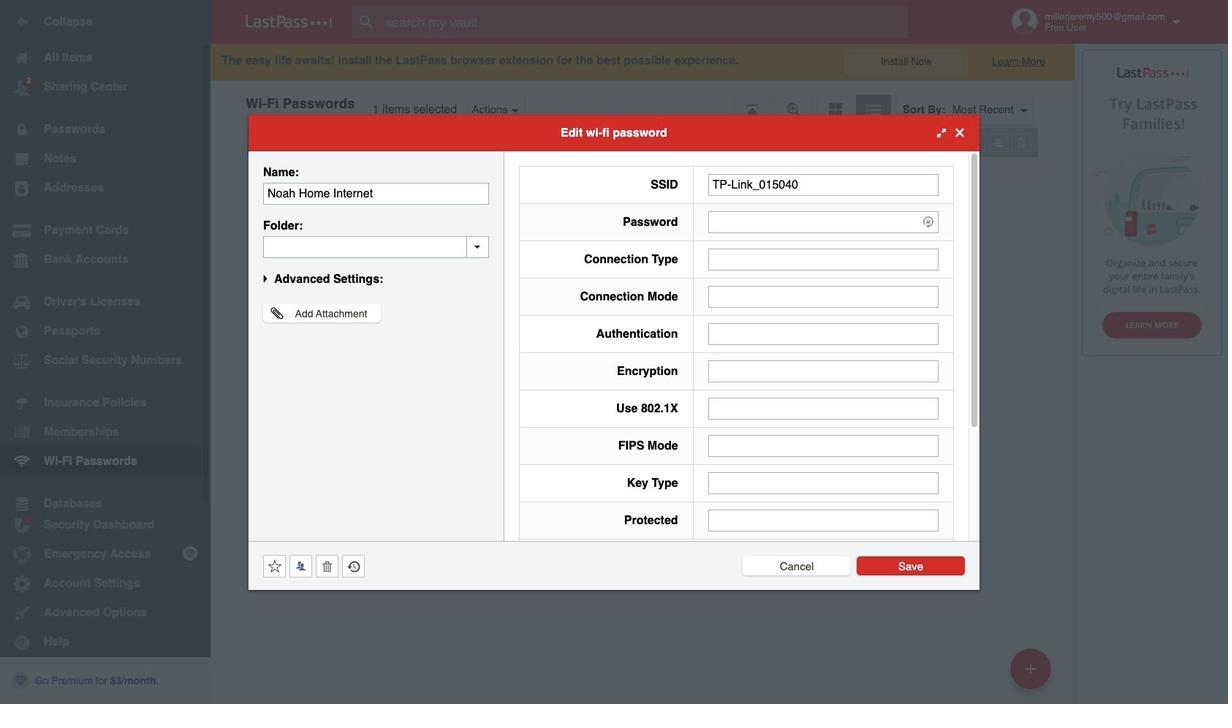 Task type: vqa. For each thing, say whether or not it's contained in the screenshot.
the "caret right" icon
no



Task type: locate. For each thing, give the bounding box(es) containing it.
Search search field
[[352, 6, 937, 38]]

None password field
[[708, 211, 939, 233]]

vault options navigation
[[211, 80, 1075, 124]]

new item navigation
[[1005, 644, 1060, 704]]

None text field
[[263, 236, 489, 258], [708, 248, 939, 270], [708, 323, 939, 345], [708, 397, 939, 419], [708, 435, 939, 457], [708, 472, 939, 494], [263, 236, 489, 258], [708, 248, 939, 270], [708, 323, 939, 345], [708, 397, 939, 419], [708, 435, 939, 457], [708, 472, 939, 494]]

dialog
[[249, 114, 980, 683]]

lastpass image
[[246, 15, 332, 29]]

main navigation navigation
[[0, 0, 211, 704]]

None text field
[[708, 174, 939, 196], [263, 182, 489, 204], [708, 286, 939, 307], [708, 360, 939, 382], [708, 509, 939, 531], [708, 174, 939, 196], [263, 182, 489, 204], [708, 286, 939, 307], [708, 360, 939, 382], [708, 509, 939, 531]]



Task type: describe. For each thing, give the bounding box(es) containing it.
new item image
[[1026, 664, 1036, 674]]

search my vault text field
[[352, 6, 937, 38]]



